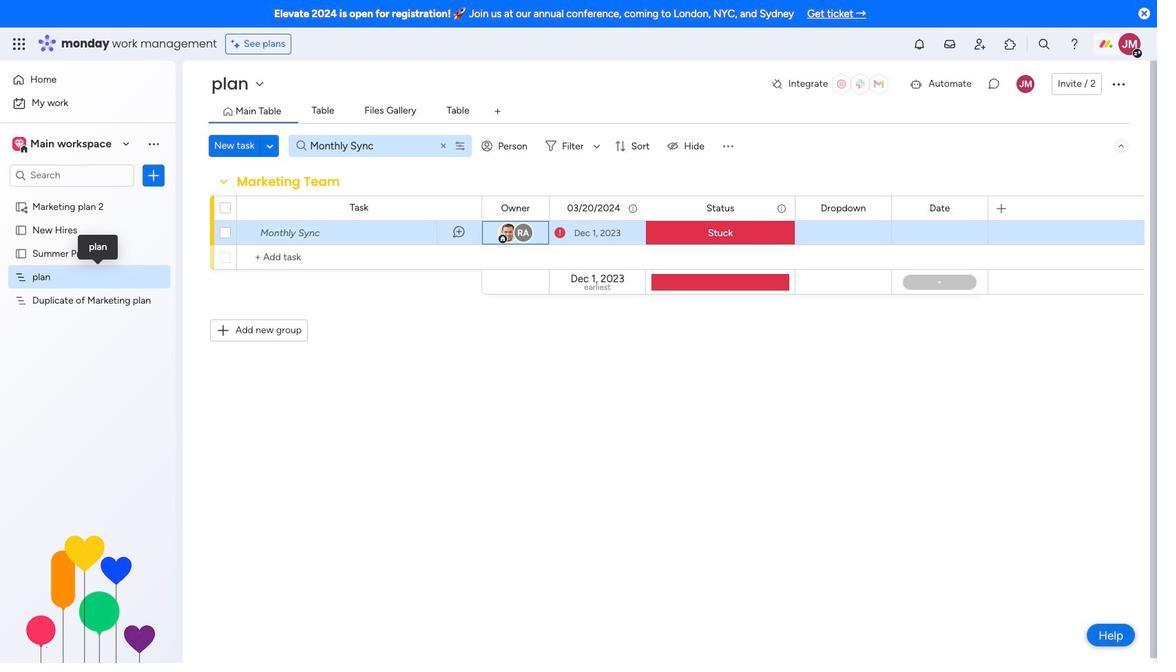 Task type: vqa. For each thing, say whether or not it's contained in the screenshot.
the top 'dapulse x slim' icon
no



Task type: describe. For each thing, give the bounding box(es) containing it.
angle down image
[[267, 141, 273, 151]]

2 vertical spatial option
[[0, 194, 176, 197]]

views and tools element
[[702, 30, 1143, 59]]

+ Add task text field
[[244, 249, 475, 266]]

collapse image
[[1116, 141, 1127, 152]]

1 horizontal spatial options image
[[1110, 76, 1127, 92]]

2 public board image from the top
[[14, 247, 28, 260]]

lottie animation image
[[0, 524, 176, 663]]

shareable board image
[[14, 200, 28, 213]]

v2 overdue deadline image
[[554, 226, 566, 239]]

Search in workspace field
[[29, 168, 115, 183]]

update feed image
[[943, 37, 957, 51]]

monday marketplace image
[[1004, 37, 1017, 51]]

search everything image
[[1037, 37, 1051, 51]]

select product image
[[12, 37, 26, 51]]

1 column information image from the left
[[628, 203, 639, 214]]

0 vertical spatial option
[[8, 69, 167, 91]]

1 vertical spatial option
[[8, 92, 167, 114]]

swkw8 image
[[909, 77, 923, 91]]

invite members image
[[973, 37, 987, 51]]

start a board discussion image
[[987, 77, 1001, 91]]

v2 search image
[[296, 138, 307, 154]]

achde image
[[771, 78, 783, 90]]

lottie animation element
[[0, 524, 176, 663]]

see plans image
[[231, 37, 244, 52]]

1 horizontal spatial menu image
[[721, 139, 735, 153]]



Task type: locate. For each thing, give the bounding box(es) containing it.
1 public board image from the top
[[14, 224, 28, 237]]

0 vertical spatial public board image
[[14, 224, 28, 237]]

arrow down image
[[589, 138, 605, 154]]

clear search image
[[438, 141, 449, 152]]

tab list
[[209, 101, 1130, 124]]

public board image
[[14, 224, 28, 237], [14, 247, 28, 260]]

tab
[[487, 101, 509, 123]]

1 vertical spatial options image
[[147, 169, 160, 182]]

help image
[[1068, 37, 1081, 51]]

column information image
[[628, 203, 639, 214], [776, 203, 787, 214]]

options image
[[1110, 76, 1127, 92], [147, 169, 160, 182]]

list box
[[0, 192, 176, 498]]

jeremy miller image
[[1119, 33, 1141, 55]]

workspace selection element
[[10, 120, 118, 168]]

add view image
[[495, 106, 501, 117]]

0 horizontal spatial menu image
[[147, 137, 160, 151]]

0 horizontal spatial options image
[[147, 169, 160, 182]]

None field
[[234, 173, 343, 191], [498, 201, 533, 216], [564, 201, 624, 216], [703, 201, 738, 216], [817, 201, 870, 216], [926, 201, 954, 216], [234, 173, 343, 191], [498, 201, 533, 216], [564, 201, 624, 216], [703, 201, 738, 216], [817, 201, 870, 216], [926, 201, 954, 216]]

1 horizontal spatial column information image
[[776, 203, 787, 214]]

0 horizontal spatial column information image
[[628, 203, 639, 214]]

2 column information image from the left
[[776, 203, 787, 214]]

notifications image
[[913, 37, 926, 51]]

option
[[8, 69, 167, 91], [8, 92, 167, 114], [0, 194, 176, 197]]

Search field
[[307, 136, 419, 156]]

jeremy miller image
[[1017, 75, 1035, 93]]

0 vertical spatial options image
[[1110, 76, 1127, 92]]

1 vertical spatial public board image
[[14, 247, 28, 260]]

search options image
[[455, 141, 466, 152]]

menu image
[[147, 137, 160, 151], [721, 139, 735, 153]]



